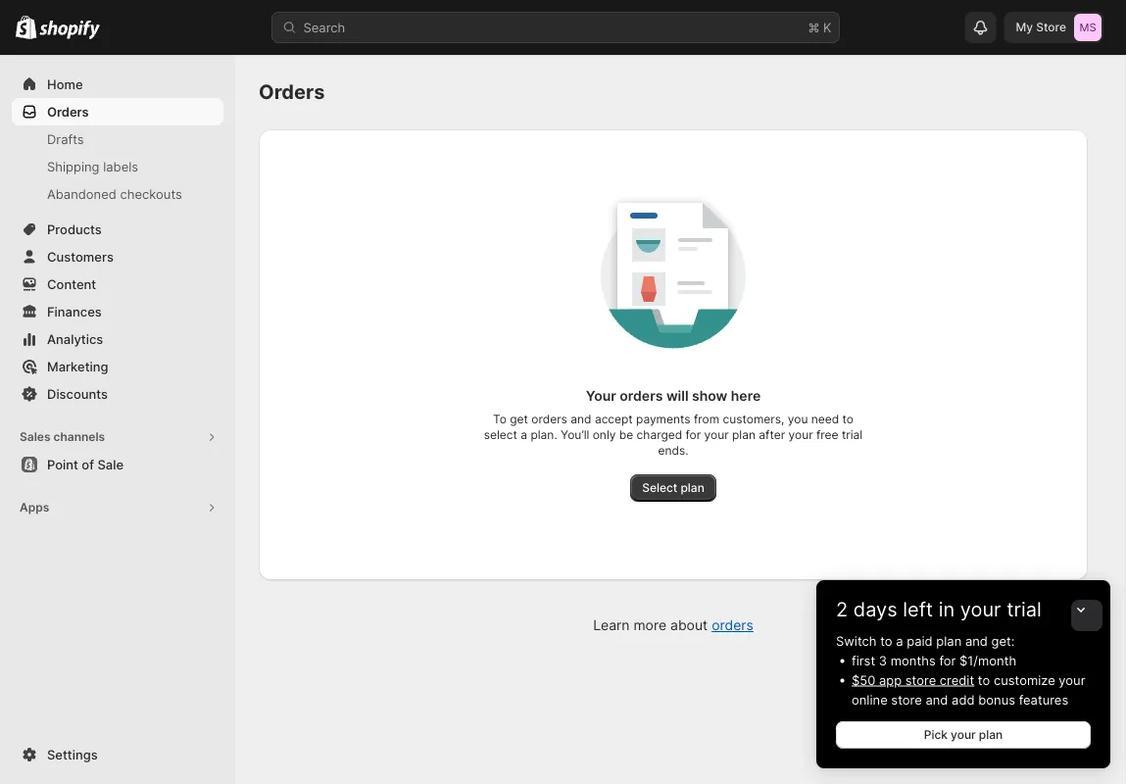 Task type: describe. For each thing, give the bounding box(es) containing it.
and inside your orders will show here to get orders and accept payments from customers, you need to select a plan. you'll only be charged for your plan after your free trial ends.
[[571, 412, 592, 426]]

abandoned checkouts
[[47, 186, 182, 201]]

discounts link
[[12, 380, 224, 408]]

1 horizontal spatial orders
[[620, 388, 663, 404]]

features
[[1019, 692, 1069, 707]]

be
[[619, 428, 634, 442]]

you'll
[[561, 428, 590, 442]]

first 3 months for $1/month
[[852, 653, 1017, 668]]

customize
[[994, 673, 1056, 688]]

settings
[[47, 747, 98, 762]]

sales channels button
[[12, 424, 224, 451]]

abandoned checkouts link
[[12, 180, 224, 208]]

$1/month
[[960, 653, 1017, 668]]

select
[[484, 428, 518, 442]]

2 days left in your trial
[[836, 598, 1042, 622]]

trial inside '2 days left in your trial' dropdown button
[[1007, 598, 1042, 622]]

of
[[82, 457, 94, 472]]

learn more about orders
[[593, 617, 754, 634]]

app
[[879, 673, 902, 688]]

2 horizontal spatial orders
[[712, 617, 754, 634]]

$50
[[852, 673, 876, 688]]

about
[[671, 617, 708, 634]]

select plan link
[[631, 475, 717, 502]]

you
[[788, 412, 808, 426]]

to customize your online store and add bonus features
[[852, 673, 1086, 707]]

2
[[836, 598, 848, 622]]

pick
[[924, 728, 948, 742]]

online
[[852, 692, 888, 707]]

finances
[[47, 304, 102, 319]]

analytics
[[47, 331, 103, 347]]

0 vertical spatial store
[[906, 673, 937, 688]]

store
[[1037, 20, 1067, 34]]

my store
[[1016, 20, 1067, 34]]

shipping labels
[[47, 159, 138, 174]]

3
[[879, 653, 887, 668]]

home link
[[12, 71, 224, 98]]

trial inside your orders will show here to get orders and accept payments from customers, you need to select a plan. you'll only be charged for your plan after your free trial ends.
[[842, 428, 863, 442]]

to inside your orders will show here to get orders and accept payments from customers, you need to select a plan. you'll only be charged for your plan after your free trial ends.
[[843, 412, 854, 426]]

ends.
[[658, 444, 689, 458]]

shopify image
[[16, 15, 37, 39]]

store inside 'to customize your online store and add bonus features'
[[892, 692, 922, 707]]

here
[[731, 388, 761, 404]]

shipping labels link
[[12, 153, 224, 180]]

your orders will show here to get orders and accept payments from customers, you need to select a plan. you'll only be charged for your plan after your free trial ends.
[[484, 388, 863, 458]]

accept
[[595, 412, 633, 426]]

your
[[586, 388, 617, 404]]

orders link
[[712, 617, 754, 634]]

apps
[[20, 501, 49, 515]]

plan up first 3 months for $1/month
[[937, 633, 962, 649]]

for inside your orders will show here to get orders and accept payments from customers, you need to select a plan. you'll only be charged for your plan after your free trial ends.
[[686, 428, 701, 442]]

labels
[[103, 159, 138, 174]]

pick your plan link
[[836, 722, 1091, 749]]

1 vertical spatial orders
[[532, 412, 568, 426]]

for inside 2 days left in your trial element
[[940, 653, 956, 668]]

orders link
[[12, 98, 224, 125]]

channels
[[53, 430, 105, 444]]

2 days left in your trial element
[[817, 631, 1111, 769]]

2 days left in your trial button
[[817, 580, 1111, 622]]

only
[[593, 428, 616, 442]]

marketing link
[[12, 353, 224, 380]]

plan.
[[531, 428, 558, 442]]

analytics link
[[12, 326, 224, 353]]

learn
[[593, 617, 630, 634]]

my store image
[[1075, 14, 1102, 41]]

free
[[817, 428, 839, 442]]

and for to
[[926, 692, 949, 707]]

marketing
[[47, 359, 108, 374]]

select plan
[[642, 481, 705, 495]]

customers link
[[12, 243, 224, 271]]

point of sale link
[[12, 451, 224, 478]]

products
[[47, 222, 102, 237]]

abandoned
[[47, 186, 117, 201]]

your inside dropdown button
[[961, 598, 1002, 622]]

first
[[852, 653, 876, 668]]



Task type: vqa. For each thing, say whether or not it's contained in the screenshot.
your in to customize your online store and add bonus features
yes



Task type: locate. For each thing, give the bounding box(es) containing it.
to
[[843, 412, 854, 426], [881, 633, 893, 649], [978, 673, 990, 688]]

⌘ k
[[808, 20, 832, 35]]

1 horizontal spatial a
[[896, 633, 904, 649]]

to right need
[[843, 412, 854, 426]]

checkouts
[[120, 186, 182, 201]]

customers,
[[723, 412, 785, 426]]

$50 app store credit link
[[852, 673, 975, 688]]

select
[[642, 481, 678, 495]]

for
[[686, 428, 701, 442], [940, 653, 956, 668]]

1 vertical spatial and
[[966, 633, 988, 649]]

content link
[[12, 271, 224, 298]]

k
[[824, 20, 832, 35]]

add
[[952, 692, 975, 707]]

after
[[759, 428, 786, 442]]

search
[[303, 20, 345, 35]]

2 vertical spatial and
[[926, 692, 949, 707]]

1 horizontal spatial and
[[926, 692, 949, 707]]

drafts
[[47, 131, 84, 147]]

need
[[812, 412, 839, 426]]

trial right free
[[842, 428, 863, 442]]

charged
[[637, 428, 683, 442]]

bonus
[[979, 692, 1016, 707]]

payments
[[636, 412, 691, 426]]

settings link
[[12, 741, 224, 769]]

sales channels
[[20, 430, 105, 444]]

get
[[510, 412, 528, 426]]

$50 app store credit
[[852, 673, 975, 688]]

and up '$1/month'
[[966, 633, 988, 649]]

a
[[521, 428, 528, 442], [896, 633, 904, 649]]

trial up "get:"
[[1007, 598, 1042, 622]]

your down from
[[705, 428, 729, 442]]

orders up plan. at the bottom of page
[[532, 412, 568, 426]]

sale
[[97, 457, 124, 472]]

0 vertical spatial to
[[843, 412, 854, 426]]

1 vertical spatial a
[[896, 633, 904, 649]]

0 vertical spatial and
[[571, 412, 592, 426]]

0 horizontal spatial and
[[571, 412, 592, 426]]

get:
[[992, 633, 1015, 649]]

plan inside your orders will show here to get orders and accept payments from customers, you need to select a plan. you'll only be charged for your plan after your free trial ends.
[[732, 428, 756, 442]]

plan right select
[[681, 481, 705, 495]]

1 horizontal spatial orders
[[259, 80, 325, 104]]

1 vertical spatial store
[[892, 692, 922, 707]]

point of sale button
[[0, 451, 235, 478]]

your inside 'to customize your online store and add bonus features'
[[1059, 673, 1086, 688]]

1 horizontal spatial for
[[940, 653, 956, 668]]

1 vertical spatial for
[[940, 653, 956, 668]]

to
[[493, 412, 507, 426]]

and for switch
[[966, 633, 988, 649]]

a left 'paid'
[[896, 633, 904, 649]]

show
[[692, 388, 728, 404]]

more
[[634, 617, 667, 634]]

0 horizontal spatial orders
[[47, 104, 89, 119]]

orders
[[259, 80, 325, 104], [47, 104, 89, 119]]

2 vertical spatial orders
[[712, 617, 754, 634]]

1 horizontal spatial to
[[881, 633, 893, 649]]

orders up the payments
[[620, 388, 663, 404]]

store
[[906, 673, 937, 688], [892, 692, 922, 707]]

shipping
[[47, 159, 100, 174]]

left
[[903, 598, 933, 622]]

for down from
[[686, 428, 701, 442]]

sales
[[20, 430, 51, 444]]

2 vertical spatial to
[[978, 673, 990, 688]]

switch
[[836, 633, 877, 649]]

orders right the about
[[712, 617, 754, 634]]

plan
[[732, 428, 756, 442], [681, 481, 705, 495], [937, 633, 962, 649], [979, 728, 1003, 742]]

2 horizontal spatial and
[[966, 633, 988, 649]]

0 horizontal spatial for
[[686, 428, 701, 442]]

2 horizontal spatial to
[[978, 673, 990, 688]]

your right pick
[[951, 728, 976, 742]]

trial
[[842, 428, 863, 442], [1007, 598, 1042, 622]]

your down the you
[[789, 428, 813, 442]]

0 vertical spatial a
[[521, 428, 528, 442]]

orders down search
[[259, 80, 325, 104]]

in
[[939, 598, 955, 622]]

0 horizontal spatial orders
[[532, 412, 568, 426]]

to up 3
[[881, 633, 893, 649]]

to inside 'to customize your online store and add bonus features'
[[978, 673, 990, 688]]

will
[[667, 388, 689, 404]]

for up the credit
[[940, 653, 956, 668]]

finances link
[[12, 298, 224, 326]]

point of sale
[[47, 457, 124, 472]]

shopify image
[[39, 20, 100, 40]]

your up features
[[1059, 673, 1086, 688]]

customers
[[47, 249, 114, 264]]

and
[[571, 412, 592, 426], [966, 633, 988, 649], [926, 692, 949, 707]]

and left add
[[926, 692, 949, 707]]

switch to a paid plan and get:
[[836, 633, 1015, 649]]

my
[[1016, 20, 1033, 34]]

discounts
[[47, 386, 108, 401]]

days
[[854, 598, 898, 622]]

plan down the bonus
[[979, 728, 1003, 742]]

apps button
[[12, 494, 224, 522]]

store down 'months'
[[906, 673, 937, 688]]

point
[[47, 457, 78, 472]]

pick your plan
[[924, 728, 1003, 742]]

to down '$1/month'
[[978, 673, 990, 688]]

1 vertical spatial to
[[881, 633, 893, 649]]

orders up "drafts"
[[47, 104, 89, 119]]

1 vertical spatial trial
[[1007, 598, 1042, 622]]

a inside your orders will show here to get orders and accept payments from customers, you need to select a plan. you'll only be charged for your plan after your free trial ends.
[[521, 428, 528, 442]]

0 vertical spatial trial
[[842, 428, 863, 442]]

and up you'll
[[571, 412, 592, 426]]

a down get
[[521, 428, 528, 442]]

0 horizontal spatial trial
[[842, 428, 863, 442]]

0 horizontal spatial to
[[843, 412, 854, 426]]

products link
[[12, 216, 224, 243]]

0 horizontal spatial a
[[521, 428, 528, 442]]

plan down customers,
[[732, 428, 756, 442]]

credit
[[940, 673, 975, 688]]

1 horizontal spatial trial
[[1007, 598, 1042, 622]]

months
[[891, 653, 936, 668]]

orders
[[620, 388, 663, 404], [532, 412, 568, 426], [712, 617, 754, 634]]

home
[[47, 76, 83, 92]]

paid
[[907, 633, 933, 649]]

0 vertical spatial for
[[686, 428, 701, 442]]

drafts link
[[12, 125, 224, 153]]

content
[[47, 276, 96, 292]]

from
[[694, 412, 720, 426]]

⌘
[[808, 20, 820, 35]]

0 vertical spatial orders
[[620, 388, 663, 404]]

your right in at right bottom
[[961, 598, 1002, 622]]

orders inside orders link
[[47, 104, 89, 119]]

your
[[705, 428, 729, 442], [789, 428, 813, 442], [961, 598, 1002, 622], [1059, 673, 1086, 688], [951, 728, 976, 742]]

store down $50 app store credit
[[892, 692, 922, 707]]

and inside 'to customize your online store and add bonus features'
[[926, 692, 949, 707]]



